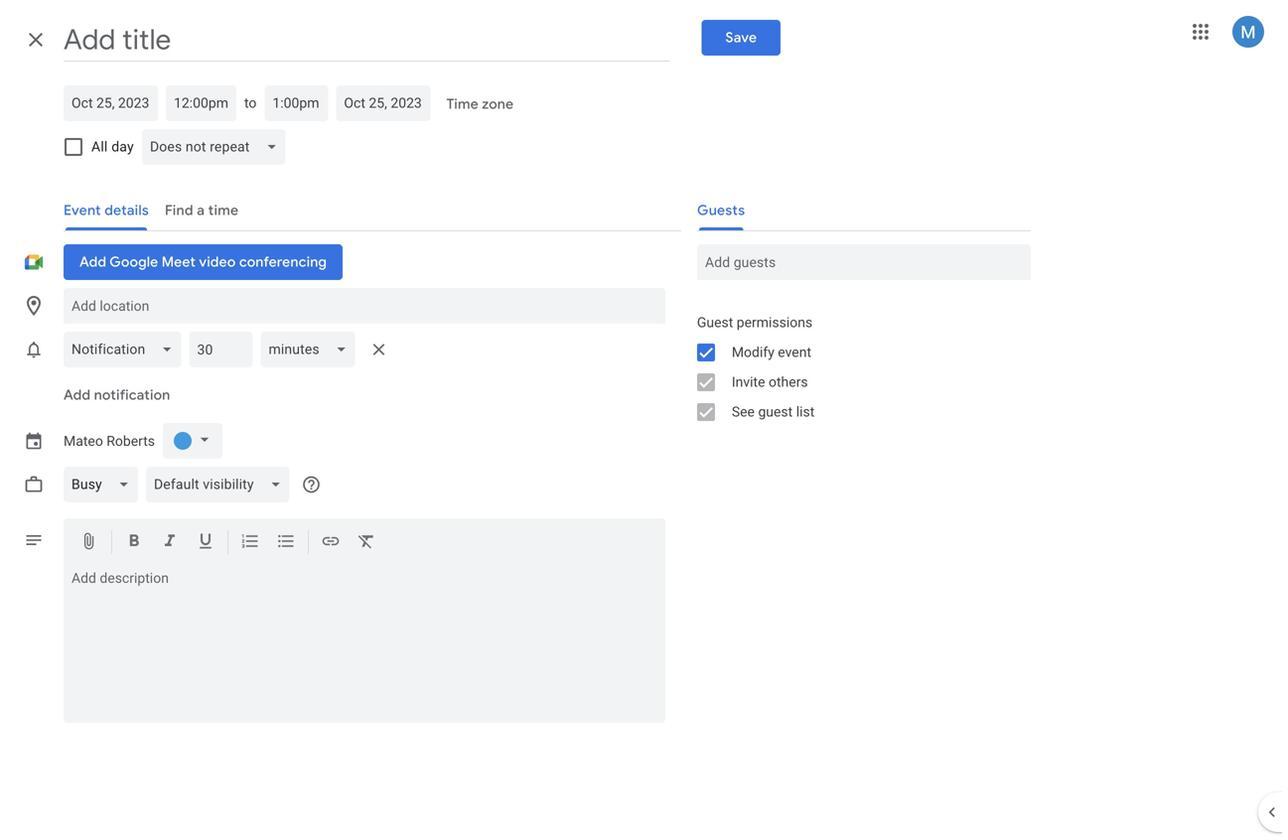 Task type: locate. For each thing, give the bounding box(es) containing it.
30 minutes before element
[[64, 328, 395, 372]]

End date text field
[[344, 91, 423, 115]]

italic image
[[160, 532, 180, 555]]

group
[[682, 308, 1031, 427]]

Minutes in advance for notification number field
[[197, 332, 245, 368]]

time zone
[[447, 95, 514, 113]]

add notification
[[64, 387, 170, 404]]

time
[[447, 95, 479, 113]]

save button
[[702, 20, 781, 56]]

all
[[91, 139, 108, 155]]

guest
[[697, 315, 734, 331]]

mateo
[[64, 433, 103, 449]]

None field
[[142, 129, 293, 165], [64, 332, 189, 368], [261, 332, 363, 368], [64, 467, 146, 503], [146, 467, 298, 503], [142, 129, 293, 165], [64, 332, 189, 368], [261, 332, 363, 368], [64, 467, 146, 503], [146, 467, 298, 503]]

time zone button
[[439, 86, 522, 122]]

bulleted list image
[[276, 532, 296, 555]]

insert link image
[[321, 532, 341, 555]]

End time text field
[[273, 91, 320, 115]]

zone
[[482, 95, 514, 113]]

invite others
[[732, 374, 809, 391]]

notification
[[94, 387, 170, 404]]

Title text field
[[64, 18, 670, 62]]

Start date text field
[[72, 91, 150, 115]]

roberts
[[107, 433, 155, 449]]

invite
[[732, 374, 766, 391]]

modify event
[[732, 344, 812, 361]]

permissions
[[737, 315, 813, 331]]

all day
[[91, 139, 134, 155]]

underline image
[[196, 532, 216, 555]]

add
[[64, 387, 91, 404]]

event
[[778, 344, 812, 361]]

numbered list image
[[240, 532, 260, 555]]

to
[[244, 95, 257, 111]]

mateo roberts
[[64, 433, 155, 449]]

others
[[769, 374, 809, 391]]



Task type: describe. For each thing, give the bounding box(es) containing it.
remove formatting image
[[357, 532, 377, 555]]

Description text field
[[64, 570, 666, 719]]

Location text field
[[72, 288, 658, 324]]

Guests text field
[[705, 244, 1023, 280]]

add notification button
[[56, 372, 178, 419]]

bold image
[[124, 532, 144, 555]]

see guest list
[[732, 404, 815, 420]]

see
[[732, 404, 755, 420]]

guest
[[759, 404, 793, 420]]

Start time text field
[[174, 91, 229, 115]]

guest permissions
[[697, 315, 813, 331]]

day
[[111, 139, 134, 155]]

modify
[[732, 344, 775, 361]]

formatting options toolbar
[[64, 519, 666, 567]]

list
[[797, 404, 815, 420]]

group containing guest permissions
[[682, 308, 1031, 427]]

save
[[726, 29, 757, 47]]



Task type: vqa. For each thing, say whether or not it's contained in the screenshot.
until at the right
no



